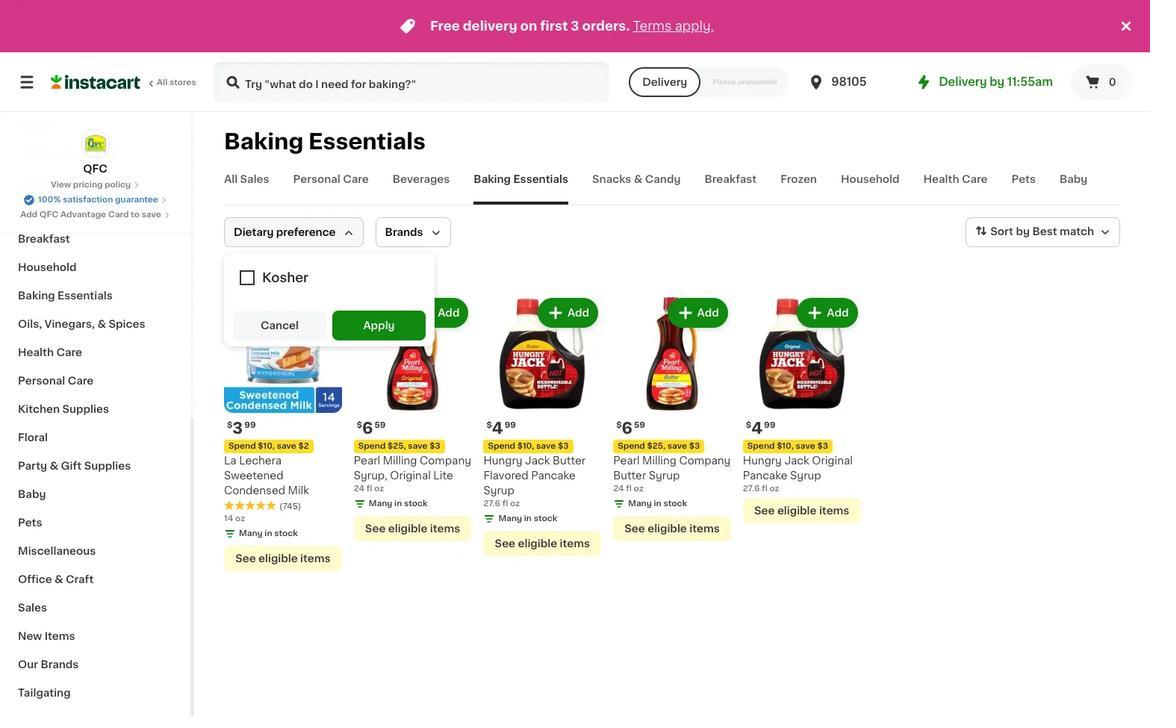 Task type: locate. For each thing, give the bounding box(es) containing it.
canned goods & soups
[[18, 206, 146, 216]]

save for la lechera sweetened condensed milk
[[277, 442, 297, 450]]

1 pancake from the left
[[532, 471, 576, 481]]

spend for la lechera sweetened condensed milk
[[229, 442, 256, 450]]

1 vertical spatial baking
[[474, 174, 511, 185]]

1 vertical spatial health care link
[[9, 339, 182, 367]]

$ 6 59 up syrup,
[[357, 421, 386, 436]]

0 horizontal spatial baby link
[[9, 481, 182, 509]]

0 vertical spatial health care link
[[924, 172, 988, 205]]

essentials
[[309, 131, 426, 152], [514, 174, 569, 185], [58, 291, 113, 301]]

see down 14 oz
[[236, 554, 256, 564]]

1 horizontal spatial pets link
[[1012, 172, 1037, 205]]

6
[[622, 421, 633, 436], [363, 421, 373, 436]]

2 spend $10, save $3 from the left
[[748, 442, 829, 450]]

1 spend from the left
[[229, 442, 256, 450]]

see eligible items down pearl milling company syrup, original lite 24 fl oz
[[365, 524, 461, 534]]

many
[[629, 500, 652, 508], [369, 500, 393, 508], [499, 515, 523, 523], [239, 530, 263, 538]]

many in stock down "pearl milling company butter syrup 24 fl oz"
[[629, 500, 688, 508]]

1 vertical spatial health
[[18, 348, 54, 358]]

stock down "pearl milling company butter syrup 24 fl oz"
[[664, 500, 688, 508]]

items for hungry jack original pancake syrup
[[820, 506, 850, 516]]

essentials up oils, vinegars, & spices
[[58, 291, 113, 301]]

stores
[[170, 78, 196, 87]]

1 vertical spatial breakfast link
[[9, 225, 182, 253]]

pearl for pearl milling company syrup, original lite
[[354, 456, 380, 466]]

add for hungry jack original pancake syrup
[[828, 308, 849, 318]]

baby
[[1061, 174, 1088, 185], [18, 490, 46, 500]]

$3 up hungry jack original pancake syrup 27.6 fl oz
[[818, 442, 829, 450]]

24
[[614, 485, 624, 493], [354, 485, 365, 493]]

pancake inside hungry jack butter flavored pancake syrup 27.6 fl oz
[[532, 471, 576, 481]]

2 add button from the left
[[410, 300, 467, 327]]

match
[[1061, 227, 1095, 237]]

jack inside hungry jack original pancake syrup 27.6 fl oz
[[785, 456, 810, 466]]

spend $25, save $3 up "pearl milling company butter syrup 24 fl oz"
[[618, 442, 700, 450]]

1 horizontal spatial pearl
[[614, 456, 640, 466]]

eligible down hungry jack butter flavored pancake syrup 27.6 fl oz
[[518, 539, 558, 549]]

spend $25, save $3 up pearl milling company syrup, original lite 24 fl oz
[[359, 442, 441, 450]]

0 horizontal spatial personal
[[18, 376, 65, 386]]

essentials up 'beverages'
[[309, 131, 426, 152]]

see eligible items button down (745)
[[224, 546, 342, 572]]

eligible down (745)
[[259, 554, 298, 564]]

1 24 from the left
[[614, 485, 624, 493]]

to
[[131, 211, 140, 219]]

1 spend $10, save $3 from the left
[[488, 442, 569, 450]]

terms apply. link
[[633, 20, 715, 32]]

by
[[990, 76, 1005, 87], [1017, 227, 1031, 237]]

$ for hungry jack original pancake syrup
[[747, 421, 752, 430]]

99 inside "$ 3 99"
[[245, 421, 256, 430]]

many in stock for syrup
[[629, 500, 688, 508]]

spend
[[229, 442, 256, 450], [618, 442, 646, 450], [359, 442, 386, 450], [488, 442, 516, 450], [748, 442, 775, 450]]

fl
[[626, 485, 632, 493], [367, 485, 372, 493], [762, 485, 768, 493], [503, 500, 508, 508]]

hungry jack butter flavored pancake syrup 27.6 fl oz
[[484, 456, 586, 508]]

$10, up hungry jack original pancake syrup 27.6 fl oz
[[777, 442, 794, 450]]

1 99 from the left
[[245, 421, 256, 430]]

1 vertical spatial original
[[390, 471, 431, 481]]

1 vertical spatial by
[[1017, 227, 1031, 237]]

$10, for hungry jack original pancake syrup
[[777, 442, 794, 450]]

1 horizontal spatial milling
[[643, 456, 677, 466]]

1 horizontal spatial health
[[924, 174, 960, 185]]

4 $3 from the left
[[818, 442, 829, 450]]

oils, vinegars, & spices
[[18, 319, 145, 330]]

by left 11:55am
[[990, 76, 1005, 87]]

see down syrup,
[[365, 524, 386, 534]]

kitchen supplies
[[18, 404, 109, 415]]

baby link up match
[[1061, 172, 1088, 205]]

see eligible items button for pearl milling company butter syrup
[[614, 516, 732, 542]]

see eligible items down (745)
[[236, 554, 331, 564]]

$ 4 99 up "flavored" on the left bottom
[[487, 421, 516, 436]]

office
[[18, 575, 52, 585]]

canned
[[18, 206, 60, 216]]

free delivery on first 3 orders. terms apply.
[[430, 20, 715, 32]]

0 vertical spatial household link
[[842, 172, 900, 205]]

1 horizontal spatial butter
[[614, 471, 647, 481]]

goods down 'satisfaction'
[[63, 206, 99, 216]]

0 horizontal spatial original
[[390, 471, 431, 481]]

0 horizontal spatial pets link
[[9, 509, 182, 537]]

$ 6 59 up "pearl milling company butter syrup 24 fl oz"
[[617, 421, 646, 436]]

2 24 from the left
[[354, 485, 365, 493]]

breakfast down canned
[[18, 234, 70, 244]]

personal
[[293, 174, 341, 185], [18, 376, 65, 386]]

eligible
[[778, 506, 817, 516], [648, 524, 687, 534], [388, 524, 428, 534], [518, 539, 558, 549], [259, 554, 298, 564]]

save up hungry jack butter flavored pancake syrup 27.6 fl oz
[[537, 442, 556, 450]]

$25,
[[648, 442, 666, 450], [388, 442, 406, 450]]

2 spend from the left
[[618, 442, 646, 450]]

oils, vinegars, & spices link
[[9, 310, 182, 339]]

la lechera sweetened condensed milk
[[224, 456, 309, 496]]

0 vertical spatial breakfast
[[705, 174, 757, 185]]

3 $ from the left
[[357, 421, 363, 430]]

hungry for flavored
[[484, 456, 523, 466]]

brands down beverages link on the top left of page
[[385, 227, 423, 238]]

98105 button
[[808, 61, 898, 103]]

see for pearl milling company butter syrup
[[625, 524, 646, 534]]

1 horizontal spatial household link
[[842, 172, 900, 205]]

1 vertical spatial personal care
[[18, 376, 94, 386]]

items down 'lite'
[[430, 524, 461, 534]]

0 horizontal spatial 59
[[375, 421, 386, 430]]

fl inside pearl milling company syrup, original lite 24 fl oz
[[367, 485, 372, 493]]

3 up the la
[[233, 421, 243, 436]]

delivery for delivery by 11:55am
[[940, 76, 988, 87]]

delivery for delivery
[[643, 77, 688, 87]]

0 horizontal spatial jack
[[525, 456, 550, 466]]

company inside "pearl milling company butter syrup 24 fl oz"
[[680, 456, 731, 466]]

3
[[571, 20, 580, 32], [233, 421, 243, 436]]

brands down items
[[41, 660, 79, 670]]

1 vertical spatial butter
[[614, 471, 647, 481]]

spend for pearl milling company syrup, original lite
[[359, 442, 386, 450]]

see eligible items button down hungry jack butter flavored pancake syrup 27.6 fl oz
[[484, 531, 602, 557]]

1 $25, from the left
[[648, 442, 666, 450]]

stock down pearl milling company syrup, original lite 24 fl oz
[[404, 500, 428, 508]]

sweetened
[[224, 471, 284, 481]]

jack inside hungry jack butter flavored pancake syrup 27.6 fl oz
[[525, 456, 550, 466]]

card
[[108, 211, 129, 219]]

breakfast link
[[705, 172, 757, 205], [9, 225, 182, 253]]

baking essentials
[[224, 131, 426, 152], [474, 174, 569, 185], [18, 291, 113, 301]]

all stores link
[[51, 61, 197, 103]]

0 horizontal spatial household link
[[9, 253, 182, 282]]

$ up syrup,
[[357, 421, 363, 430]]

$3 up "pearl milling company butter syrup 24 fl oz"
[[690, 442, 700, 450]]

1 $10, from the left
[[258, 442, 275, 450]]

see for pearl milling company syrup, original lite
[[365, 524, 386, 534]]

service type group
[[629, 67, 790, 97]]

household down canned
[[18, 262, 77, 273]]

14
[[224, 515, 233, 523]]

2 hungry from the left
[[744, 456, 782, 466]]

2 $ from the left
[[617, 421, 622, 430]]

0
[[1110, 77, 1117, 87]]

1 horizontal spatial 27.6
[[744, 485, 760, 493]]

spend up hungry jack original pancake syrup 27.6 fl oz
[[748, 442, 775, 450]]

1 horizontal spatial spend $10, save $3
[[748, 442, 829, 450]]

items down hungry jack butter flavored pancake syrup 27.6 fl oz
[[560, 539, 590, 549]]

supplies up floral 'link'
[[62, 404, 109, 415]]

0 vertical spatial baking essentials
[[224, 131, 426, 152]]

$ 6 59
[[617, 421, 646, 436], [357, 421, 386, 436]]

1 $3 from the left
[[690, 442, 700, 450]]

delivery by 11:55am
[[940, 76, 1054, 87]]

1 horizontal spatial sales
[[240, 174, 270, 185]]

health care inside health care link
[[18, 348, 82, 358]]

all left the stores
[[157, 78, 168, 87]]

items for pearl milling company butter syrup
[[690, 524, 720, 534]]

spices
[[109, 319, 145, 330]]

see down hungry jack original pancake syrup 27.6 fl oz
[[755, 506, 775, 516]]

best match
[[1033, 227, 1095, 237]]

1 horizontal spatial essentials
[[309, 131, 426, 152]]

0 vertical spatial qfc
[[83, 164, 107, 174]]

1 vertical spatial brands
[[41, 660, 79, 670]]

1 horizontal spatial 3
[[571, 20, 580, 32]]

27.6 inside hungry jack original pancake syrup 27.6 fl oz
[[744, 485, 760, 493]]

1 $ 6 59 from the left
[[617, 421, 646, 436]]

0 vertical spatial brands
[[385, 227, 423, 238]]

all inside all sales link
[[224, 174, 238, 185]]

delivery inside button
[[643, 77, 688, 87]]

2 pearl from the left
[[354, 456, 380, 466]]

save
[[142, 211, 161, 219], [277, 442, 297, 450], [668, 442, 688, 450], [408, 442, 428, 450], [537, 442, 556, 450], [796, 442, 816, 450]]

0 vertical spatial by
[[990, 76, 1005, 87]]

$10, up "flavored" on the left bottom
[[518, 442, 535, 450]]

None search field
[[214, 61, 610, 103]]

4 $ from the left
[[487, 421, 492, 430]]

goods up condiments on the top of the page
[[40, 149, 76, 159]]

office & craft link
[[9, 566, 182, 594]]

add for la lechera sweetened condensed milk
[[308, 308, 330, 318]]

see eligible items down hungry jack butter flavored pancake syrup 27.6 fl oz
[[495, 539, 590, 549]]

eligible for la lechera sweetened condensed milk
[[259, 554, 298, 564]]

stock for original
[[404, 500, 428, 508]]

pets link up sort by
[[1012, 172, 1037, 205]]

qfc logo image
[[81, 130, 109, 158]]

1 6 from the left
[[622, 421, 633, 436]]

2 $ 4 99 from the left
[[747, 421, 776, 436]]

personal care up the kitchen supplies
[[18, 376, 94, 386]]

2 6 from the left
[[363, 421, 373, 436]]

1 horizontal spatial $ 4 99
[[747, 421, 776, 436]]

3 right first
[[571, 20, 580, 32]]

0 vertical spatial 27.6
[[744, 485, 760, 493]]

baby down party
[[18, 490, 46, 500]]

many in stock down (745)
[[239, 530, 298, 538]]

$ 4 99 up hungry jack original pancake syrup 27.6 fl oz
[[747, 421, 776, 436]]

14 oz
[[224, 515, 245, 523]]

butter inside "pearl milling company butter syrup 24 fl oz"
[[614, 471, 647, 481]]

add button
[[280, 300, 338, 327], [410, 300, 467, 327], [540, 300, 597, 327], [669, 300, 727, 327], [799, 300, 857, 327]]

pets
[[1012, 174, 1037, 185], [18, 518, 42, 528]]

pets up sort by
[[1012, 174, 1037, 185]]

1 $ from the left
[[227, 421, 233, 430]]

2 horizontal spatial 99
[[765, 421, 776, 430]]

$25, up "pearl milling company butter syrup 24 fl oz"
[[648, 442, 666, 450]]

&
[[79, 149, 87, 159], [634, 174, 643, 185], [87, 177, 96, 188], [101, 206, 110, 216], [97, 319, 106, 330], [50, 461, 58, 472], [55, 575, 63, 585]]

4 spend from the left
[[488, 442, 516, 450]]

1 horizontal spatial 59
[[634, 421, 646, 430]]

milling inside "pearl milling company butter syrup 24 fl oz"
[[643, 456, 677, 466]]

personal up preference
[[293, 174, 341, 185]]

0 horizontal spatial 24
[[354, 485, 365, 493]]

save up hungry jack original pancake syrup 27.6 fl oz
[[796, 442, 816, 450]]

2 pancake from the left
[[744, 471, 788, 481]]

$3 up 'lite'
[[430, 442, 441, 450]]

1 vertical spatial 27.6
[[484, 500, 501, 508]]

1 spend $25, save $3 from the left
[[618, 442, 700, 450]]

1 horizontal spatial personal care link
[[293, 172, 369, 205]]

0 horizontal spatial personal care
[[18, 376, 94, 386]]

baby link down party & gift supplies
[[9, 481, 182, 509]]

2 59 from the left
[[375, 421, 386, 430]]

see
[[755, 506, 775, 516], [625, 524, 646, 534], [365, 524, 386, 534], [495, 539, 516, 549], [236, 554, 256, 564]]

in
[[654, 500, 662, 508], [395, 500, 402, 508], [524, 515, 532, 523], [265, 530, 272, 538]]

0 horizontal spatial hungry
[[484, 456, 523, 466]]

many in stock down pearl milling company syrup, original lite 24 fl oz
[[369, 500, 428, 508]]

many down "flavored" on the left bottom
[[499, 515, 523, 523]]

party
[[18, 461, 47, 472]]

add button for syrup,
[[410, 300, 467, 327]]

24 inside pearl milling company syrup, original lite 24 fl oz
[[354, 485, 365, 493]]

1 horizontal spatial 6
[[622, 421, 633, 436]]

spend $10, save $3 up hungry jack butter flavored pancake syrup 27.6 fl oz
[[488, 442, 569, 450]]

baby link
[[1061, 172, 1088, 205], [9, 481, 182, 509]]

pancake
[[532, 471, 576, 481], [744, 471, 788, 481]]

spend up syrup,
[[359, 442, 386, 450]]

0 horizontal spatial brands
[[41, 660, 79, 670]]

1 vertical spatial breakfast
[[18, 234, 70, 244]]

spend $25, save $3
[[618, 442, 700, 450], [359, 442, 441, 450]]

0 vertical spatial goods
[[40, 149, 76, 159]]

1 horizontal spatial $10,
[[518, 442, 535, 450]]

hungry inside hungry jack butter flavored pancake syrup 27.6 fl oz
[[484, 456, 523, 466]]

pearl inside "pearl milling company butter syrup 24 fl oz"
[[614, 456, 640, 466]]

1 company from the left
[[680, 456, 731, 466]]

2 99 from the left
[[505, 421, 516, 430]]

0 vertical spatial personal care
[[293, 174, 369, 185]]

$10, for hungry jack butter flavored pancake syrup
[[518, 442, 535, 450]]

$ up the la
[[227, 421, 233, 430]]

0 vertical spatial household
[[842, 174, 900, 185]]

see eligible items button for hungry jack butter flavored pancake syrup
[[484, 531, 602, 557]]

6 for pearl milling company butter syrup
[[622, 421, 633, 436]]

baking up the all sales
[[224, 131, 304, 152]]

see eligible items button for hungry jack original pancake syrup
[[744, 498, 861, 524]]

in for pancake
[[524, 515, 532, 523]]

add for hungry jack butter flavored pancake syrup
[[568, 308, 590, 318]]

0 horizontal spatial spend $10, save $3
[[488, 442, 569, 450]]

0 vertical spatial butter
[[553, 456, 586, 466]]

5 $ from the left
[[747, 421, 752, 430]]

original inside hungry jack original pancake syrup 27.6 fl oz
[[813, 456, 853, 466]]

orders.
[[583, 20, 630, 32]]

pets link up 'miscellaneous'
[[9, 509, 182, 537]]

original inside pearl milling company syrup, original lite 24 fl oz
[[390, 471, 431, 481]]

0 horizontal spatial company
[[420, 456, 472, 466]]

see for la lechera sweetened condensed milk
[[236, 554, 256, 564]]

eligible down pearl milling company syrup, original lite 24 fl oz
[[388, 524, 428, 534]]

see eligible items button down "pearl milling company butter syrup 24 fl oz"
[[614, 516, 732, 542]]

milling inside pearl milling company syrup, original lite 24 fl oz
[[383, 456, 417, 466]]

$ up "pearl milling company butter syrup 24 fl oz"
[[617, 421, 622, 430]]

spend up "flavored" on the left bottom
[[488, 442, 516, 450]]

see down "flavored" on the left bottom
[[495, 539, 516, 549]]

best
[[1033, 227, 1058, 237]]

99 up "flavored" on the left bottom
[[505, 421, 516, 430]]

1 horizontal spatial baby
[[1061, 174, 1088, 185]]

0 horizontal spatial pets
[[18, 518, 42, 528]]

spend $10, save $3 for hungry jack butter flavored pancake syrup
[[488, 442, 569, 450]]

see eligible items down hungry jack original pancake syrup 27.6 fl oz
[[755, 506, 850, 516]]

company inside pearl milling company syrup, original lite 24 fl oz
[[420, 456, 472, 466]]

company for original
[[420, 456, 472, 466]]

0 horizontal spatial baking
[[18, 291, 55, 301]]

1 vertical spatial baby link
[[9, 481, 182, 509]]

1 vertical spatial health care
[[18, 348, 82, 358]]

snacks
[[593, 174, 632, 185]]

1 milling from the left
[[643, 456, 677, 466]]

preference
[[276, 227, 336, 238]]

save left $2
[[277, 442, 297, 450]]

$3
[[690, 442, 700, 450], [430, 442, 441, 450], [558, 442, 569, 450], [818, 442, 829, 450]]

breakfast link for canned goods & soups link
[[9, 225, 182, 253]]

add button for flavored
[[540, 300, 597, 327]]

in down hungry jack butter flavored pancake syrup 27.6 fl oz
[[524, 515, 532, 523]]

2 spend $25, save $3 from the left
[[359, 442, 441, 450]]

0 horizontal spatial $10,
[[258, 442, 275, 450]]

snacks & candy link
[[593, 172, 681, 205]]

2 horizontal spatial baking essentials
[[474, 174, 569, 185]]

0 horizontal spatial by
[[990, 76, 1005, 87]]

0 horizontal spatial all
[[157, 78, 168, 87]]

essentials left the snacks
[[514, 174, 569, 185]]

0 vertical spatial baking
[[224, 131, 304, 152]]

3 $10, from the left
[[777, 442, 794, 450]]

$ inside "$ 3 99"
[[227, 421, 233, 430]]

59 up syrup,
[[375, 421, 386, 430]]

by inside field
[[1017, 227, 1031, 237]]

household link right frozen 'link'
[[842, 172, 900, 205]]

syrup for jack
[[791, 471, 822, 481]]

0 horizontal spatial qfc
[[39, 211, 59, 219]]

sales inside all sales link
[[240, 174, 270, 185]]

3 spend from the left
[[359, 442, 386, 450]]

3 99 from the left
[[765, 421, 776, 430]]

1 horizontal spatial syrup
[[649, 471, 680, 481]]

see eligible items button for pearl milling company syrup, original lite
[[354, 516, 472, 542]]

1 vertical spatial qfc
[[39, 211, 59, 219]]

delivery left 11:55am
[[940, 76, 988, 87]]

99 up spend $10, save $2
[[245, 421, 256, 430]]

baking
[[224, 131, 304, 152], [474, 174, 511, 185], [18, 291, 55, 301]]

all stores
[[157, 78, 196, 87]]

1 vertical spatial all
[[224, 174, 238, 185]]

product group
[[224, 295, 342, 572], [354, 295, 472, 542], [484, 295, 602, 557], [614, 295, 732, 542], [744, 295, 861, 524]]

0 vertical spatial original
[[813, 456, 853, 466]]

hungry
[[484, 456, 523, 466], [744, 456, 782, 466]]

24 inside "pearl milling company butter syrup 24 fl oz"
[[614, 485, 624, 493]]

0 horizontal spatial 4
[[492, 421, 504, 436]]

3 add button from the left
[[540, 300, 597, 327]]

syrup inside "pearl milling company butter syrup 24 fl oz"
[[649, 471, 680, 481]]

product group containing 3
[[224, 295, 342, 572]]

2 vertical spatial baking
[[18, 291, 55, 301]]

0 vertical spatial all
[[157, 78, 168, 87]]

by right sort
[[1017, 227, 1031, 237]]

liquor link
[[9, 111, 182, 140]]

0 vertical spatial personal care link
[[293, 172, 369, 205]]

0 horizontal spatial baking essentials
[[18, 291, 113, 301]]

party & gift supplies link
[[9, 452, 182, 481]]

see for hungry jack butter flavored pancake syrup
[[495, 539, 516, 549]]

5 product group from the left
[[744, 295, 861, 524]]

1 $ 4 99 from the left
[[487, 421, 516, 436]]

syrup
[[649, 471, 680, 481], [791, 471, 822, 481], [484, 486, 515, 496]]

eligible down "pearl milling company butter syrup 24 fl oz"
[[648, 524, 687, 534]]

4 for hungry jack butter flavored pancake syrup
[[492, 421, 504, 436]]

Search field
[[215, 63, 609, 102]]

supplies down floral 'link'
[[84, 461, 131, 472]]

1 4 from the left
[[492, 421, 504, 436]]

all
[[157, 78, 168, 87], [224, 174, 238, 185]]

breakfast link left frozen 'link'
[[705, 172, 757, 205]]

1 vertical spatial sales
[[18, 603, 47, 614]]

pearl inside pearl milling company syrup, original lite 24 fl oz
[[354, 456, 380, 466]]

2 4 from the left
[[752, 421, 763, 436]]

$3 for original
[[430, 442, 441, 450]]

4 up "flavored" on the left bottom
[[492, 421, 504, 436]]

stock down (745)
[[274, 530, 298, 538]]

2 $10, from the left
[[518, 442, 535, 450]]

personal care link up the kitchen supplies
[[9, 367, 182, 395]]

sales inside sales link
[[18, 603, 47, 614]]

4
[[492, 421, 504, 436], [752, 421, 763, 436]]

0 horizontal spatial health care link
[[9, 339, 182, 367]]

99 up hungry jack original pancake syrup 27.6 fl oz
[[765, 421, 776, 430]]

items down hungry jack original pancake syrup 27.6 fl oz
[[820, 506, 850, 516]]

see eligible items down "pearl milling company butter syrup 24 fl oz"
[[625, 524, 720, 534]]

all inside all stores "link"
[[157, 78, 168, 87]]

breakfast right "candy"
[[705, 174, 757, 185]]

98105
[[832, 76, 867, 87]]

syrup inside hungry jack original pancake syrup 27.6 fl oz
[[791, 471, 822, 481]]

1 vertical spatial pets
[[18, 518, 42, 528]]

0 horizontal spatial delivery
[[643, 77, 688, 87]]

in down "pearl milling company butter syrup 24 fl oz"
[[654, 500, 662, 508]]

1 horizontal spatial baking
[[224, 131, 304, 152]]

2 $ 6 59 from the left
[[357, 421, 386, 436]]

personal care up preference
[[293, 174, 369, 185]]

0 horizontal spatial health care
[[18, 348, 82, 358]]

in for syrup
[[654, 500, 662, 508]]

1 horizontal spatial pets
[[1012, 174, 1037, 185]]

new items link
[[9, 623, 182, 651]]

add button for butter
[[669, 300, 727, 327]]

1 pearl from the left
[[614, 456, 640, 466]]

delivery
[[463, 20, 518, 32]]

stock for pancake
[[534, 515, 558, 523]]

save up "pearl milling company butter syrup 24 fl oz"
[[668, 442, 688, 450]]

health
[[924, 174, 960, 185], [18, 348, 54, 358]]

$3 for syrup
[[690, 442, 700, 450]]

health care link
[[924, 172, 988, 205], [9, 339, 182, 367]]

in down pearl milling company syrup, original lite 24 fl oz
[[395, 500, 402, 508]]

3 $3 from the left
[[558, 442, 569, 450]]

many down syrup,
[[369, 500, 393, 508]]

sales down office
[[18, 603, 47, 614]]

stock
[[664, 500, 688, 508], [404, 500, 428, 508], [534, 515, 558, 523], [274, 530, 298, 538]]

many for butter
[[629, 500, 652, 508]]

many for syrup,
[[369, 500, 393, 508]]

4 add button from the left
[[669, 300, 727, 327]]

27.6 inside hungry jack butter flavored pancake syrup 27.6 fl oz
[[484, 500, 501, 508]]

qfc up view pricing policy link
[[83, 164, 107, 174]]

2 jack from the left
[[785, 456, 810, 466]]

hungry inside hungry jack original pancake syrup 27.6 fl oz
[[744, 456, 782, 466]]

1 horizontal spatial by
[[1017, 227, 1031, 237]]

2 $3 from the left
[[430, 442, 441, 450]]

condiments & sauces
[[18, 177, 138, 188]]

0 horizontal spatial butter
[[553, 456, 586, 466]]

2 $25, from the left
[[388, 442, 406, 450]]

baking up the oils,
[[18, 291, 55, 301]]

see down "pearl milling company butter syrup 24 fl oz"
[[625, 524, 646, 534]]

save up pearl milling company syrup, original lite 24 fl oz
[[408, 442, 428, 450]]

59 up "pearl milling company butter syrup 24 fl oz"
[[634, 421, 646, 430]]

by for sort
[[1017, 227, 1031, 237]]

oz inside "pearl milling company butter syrup 24 fl oz"
[[634, 485, 644, 493]]

1 product group from the left
[[224, 295, 342, 572]]

spend $10, save $2
[[229, 442, 309, 450]]

all for all stores
[[157, 78, 168, 87]]

miscellaneous link
[[9, 537, 182, 566]]

1 hungry from the left
[[484, 456, 523, 466]]

personal care
[[293, 174, 369, 185], [18, 376, 94, 386]]

1 jack from the left
[[525, 456, 550, 466]]

baking right 'beverages'
[[474, 174, 511, 185]]

2 company from the left
[[420, 456, 472, 466]]

99 for hungry jack butter flavored pancake syrup
[[505, 421, 516, 430]]

policy
[[105, 181, 131, 189]]

2 milling from the left
[[383, 456, 417, 466]]

see eligible items for pearl milling company butter syrup
[[625, 524, 720, 534]]

0 vertical spatial essentials
[[309, 131, 426, 152]]

5 spend from the left
[[748, 442, 775, 450]]

6 up syrup,
[[363, 421, 373, 436]]

1 59 from the left
[[634, 421, 646, 430]]

59
[[634, 421, 646, 430], [375, 421, 386, 430]]

items down "pearl milling company butter syrup 24 fl oz"
[[690, 524, 720, 534]]

1 horizontal spatial 24
[[614, 485, 624, 493]]

6 up "pearl milling company butter syrup 24 fl oz"
[[622, 421, 633, 436]]

qfc down 100%
[[39, 211, 59, 219]]

0 horizontal spatial baking essentials link
[[9, 282, 182, 310]]

frozen
[[781, 174, 818, 185]]



Task type: vqa. For each thing, say whether or not it's contained in the screenshot.
1st More from the bottom
no



Task type: describe. For each thing, give the bounding box(es) containing it.
4 for hungry jack original pancake syrup
[[752, 421, 763, 436]]

party & gift supplies
[[18, 461, 131, 472]]

condensed
[[224, 486, 286, 496]]

save for hungry jack butter flavored pancake syrup
[[537, 442, 556, 450]]

save for hungry jack original pancake syrup
[[796, 442, 816, 450]]

1 vertical spatial personal care link
[[9, 367, 182, 395]]

oz inside pearl milling company syrup, original lite 24 fl oz
[[374, 485, 384, 493]]

la
[[224, 456, 237, 466]]

0 vertical spatial pets link
[[1012, 172, 1037, 205]]

snacks & candy
[[593, 174, 681, 185]]

$3 for pancake
[[558, 442, 569, 450]]

1 vertical spatial essentials
[[514, 174, 569, 185]]

on
[[521, 20, 538, 32]]

sort
[[991, 227, 1014, 237]]

items
[[45, 632, 75, 642]]

spend $25, save $3 for syrup
[[618, 442, 700, 450]]

gift
[[61, 461, 82, 472]]

items for pearl milling company syrup, original lite
[[430, 524, 461, 534]]

eligible for pearl milling company syrup, original lite
[[388, 524, 428, 534]]

1 horizontal spatial baking essentials link
[[474, 172, 569, 205]]

floral
[[18, 433, 48, 443]]

eligible for hungry jack original pancake syrup
[[778, 506, 817, 516]]

miscellaneous
[[18, 546, 96, 557]]

$25, for syrup
[[648, 442, 666, 450]]

oz inside hungry jack original pancake syrup 27.6 fl oz
[[770, 485, 780, 493]]

$ 6 59 for pearl milling company butter syrup
[[617, 421, 646, 436]]

pancake inside hungry jack original pancake syrup 27.6 fl oz
[[744, 471, 788, 481]]

apply
[[364, 321, 395, 331]]

spend for pearl milling company butter syrup
[[618, 442, 646, 450]]

free
[[430, 20, 460, 32]]

2 horizontal spatial baking
[[474, 174, 511, 185]]

oils,
[[18, 319, 42, 330]]

0 vertical spatial baby
[[1061, 174, 1088, 185]]

1 horizontal spatial household
[[842, 174, 900, 185]]

breakfast link for snacks & candy link
[[705, 172, 757, 205]]

company for syrup
[[680, 456, 731, 466]]

1 vertical spatial personal
[[18, 376, 65, 386]]

$10, for la lechera sweetened condensed milk
[[258, 442, 275, 450]]

save for pearl milling company syrup, original lite
[[408, 442, 428, 450]]

items for la lechera sweetened condensed milk
[[300, 554, 331, 564]]

$ for pearl milling company butter syrup
[[617, 421, 622, 430]]

hungry jack original pancake syrup 27.6 fl oz
[[744, 456, 853, 493]]

6 for pearl milling company syrup, original lite
[[363, 421, 373, 436]]

tailgating link
[[9, 679, 182, 708]]

pearl for pearl milling company butter syrup
[[614, 456, 640, 466]]

kitchen
[[18, 404, 60, 415]]

dry goods & pasta link
[[9, 140, 182, 168]]

condiments & sauces link
[[9, 168, 182, 197]]

3 product group from the left
[[484, 295, 602, 557]]

syrup for milling
[[649, 471, 680, 481]]

add qfc advantage card to save link
[[20, 209, 170, 221]]

our brands
[[18, 660, 79, 670]]

office & craft
[[18, 575, 94, 585]]

dietary preference
[[234, 227, 336, 238]]

pasta
[[90, 149, 120, 159]]

many in stock for pancake
[[499, 515, 558, 523]]

guarantee
[[115, 196, 158, 204]]

dry
[[18, 149, 38, 159]]

5 add button from the left
[[799, 300, 857, 327]]

$ 3 99
[[227, 421, 256, 436]]

1 horizontal spatial baking essentials
[[224, 131, 426, 152]]

limited time offer region
[[0, 0, 1118, 52]]

brands inside 'link'
[[41, 660, 79, 670]]

2 product group from the left
[[354, 295, 472, 542]]

0 vertical spatial health care
[[924, 174, 988, 185]]

see eligible items for hungry jack butter flavored pancake syrup
[[495, 539, 590, 549]]

floral link
[[9, 424, 182, 452]]

brands button
[[376, 217, 451, 247]]

see for hungry jack original pancake syrup
[[755, 506, 775, 516]]

delivery by 11:55am link
[[916, 73, 1054, 91]]

add qfc advantage card to save
[[20, 211, 161, 219]]

in for original
[[395, 500, 402, 508]]

all sales
[[224, 174, 270, 185]]

spend $10, save $3 for hungry jack original pancake syrup
[[748, 442, 829, 450]]

sort by
[[991, 227, 1031, 237]]

0 horizontal spatial breakfast
[[18, 234, 70, 244]]

1 add button from the left
[[280, 300, 338, 327]]

fl inside "pearl milling company butter syrup 24 fl oz"
[[626, 485, 632, 493]]

milk
[[288, 486, 309, 496]]

1 horizontal spatial baby link
[[1061, 172, 1088, 205]]

1 vertical spatial pets link
[[9, 509, 182, 537]]

eligible for hungry jack butter flavored pancake syrup
[[518, 539, 558, 549]]

1 vertical spatial household link
[[9, 253, 182, 282]]

1 vertical spatial household
[[18, 262, 77, 273]]

sales link
[[9, 594, 182, 623]]

0 vertical spatial supplies
[[62, 404, 109, 415]]

spend for hungry jack butter flavored pancake syrup
[[488, 442, 516, 450]]

see eligible items for la lechera sweetened condensed milk
[[236, 554, 331, 564]]

jack for pancake
[[525, 456, 550, 466]]

syrup,
[[354, 471, 388, 481]]

(745)
[[280, 503, 301, 511]]

pearl milling company butter syrup 24 fl oz
[[614, 456, 731, 493]]

59 for pearl milling company butter syrup
[[634, 421, 646, 430]]

view pricing policy
[[51, 181, 131, 189]]

11:55am
[[1008, 76, 1054, 87]]

59 for pearl milling company syrup, original lite
[[375, 421, 386, 430]]

see eligible items for pearl milling company syrup, original lite
[[365, 524, 461, 534]]

cancel
[[261, 321, 299, 331]]

view
[[51, 181, 71, 189]]

eligible for pearl milling company butter syrup
[[648, 524, 687, 534]]

items for hungry jack butter flavored pancake syrup
[[560, 539, 590, 549]]

instacart logo image
[[51, 73, 141, 91]]

$ for hungry jack butter flavored pancake syrup
[[487, 421, 492, 430]]

canned goods & soups link
[[9, 197, 182, 225]]

beverages link
[[393, 172, 450, 205]]

Best match Sort by field
[[967, 217, 1121, 247]]

oz inside hungry jack butter flavored pancake syrup 27.6 fl oz
[[510, 500, 520, 508]]

$ 4 99 for hungry jack original pancake syrup
[[747, 421, 776, 436]]

1 vertical spatial baking essentials link
[[9, 282, 182, 310]]

$ for la lechera sweetened condensed milk
[[227, 421, 233, 430]]

99 for la lechera sweetened condensed milk
[[245, 421, 256, 430]]

frozen link
[[781, 172, 818, 205]]

0 vertical spatial personal
[[293, 174, 341, 185]]

apply button
[[333, 311, 426, 341]]

1 vertical spatial supplies
[[84, 461, 131, 472]]

1 vertical spatial baking essentials
[[474, 174, 569, 185]]

dietary preference button
[[224, 217, 364, 247]]

lite
[[434, 471, 453, 481]]

condiments
[[18, 177, 84, 188]]

by for delivery
[[990, 76, 1005, 87]]

hungry for pancake
[[744, 456, 782, 466]]

syrup inside hungry jack butter flavored pancake syrup 27.6 fl oz
[[484, 486, 515, 496]]

satisfaction
[[63, 196, 113, 204]]

spend $25, save $3 for original
[[359, 442, 441, 450]]

tailgating
[[18, 688, 71, 699]]

soups
[[113, 206, 146, 216]]

sauces
[[98, 177, 138, 188]]

spend for hungry jack original pancake syrup
[[748, 442, 775, 450]]

0 horizontal spatial essentials
[[58, 291, 113, 301]]

brands inside dropdown button
[[385, 227, 423, 238]]

all for all sales
[[224, 174, 238, 185]]

kitchen supplies link
[[9, 395, 182, 424]]

0 vertical spatial pets
[[1012, 174, 1037, 185]]

3 inside limited time offer region
[[571, 20, 580, 32]]

$ 6 59 for pearl milling company syrup, original lite
[[357, 421, 386, 436]]

4 product group from the left
[[614, 295, 732, 542]]

see eligible items for hungry jack original pancake syrup
[[755, 506, 850, 516]]

1 vertical spatial 3
[[233, 421, 243, 436]]

our
[[18, 660, 38, 670]]

fl inside hungry jack original pancake syrup 27.6 fl oz
[[762, 485, 768, 493]]

0 horizontal spatial health
[[18, 348, 54, 358]]

new
[[18, 632, 42, 642]]

many in stock for original
[[369, 500, 428, 508]]

butter inside hungry jack butter flavored pancake syrup 27.6 fl oz
[[553, 456, 586, 466]]

100% satisfaction guarantee
[[38, 196, 158, 204]]

0 vertical spatial health
[[924, 174, 960, 185]]

all sales link
[[224, 172, 270, 205]]

beverages
[[393, 174, 450, 185]]

1 horizontal spatial health care link
[[924, 172, 988, 205]]

0 button
[[1072, 64, 1133, 100]]

many down 14 oz
[[239, 530, 263, 538]]

goods for canned
[[63, 206, 99, 216]]

view pricing policy link
[[51, 179, 140, 191]]

$ for pearl milling company syrup, original lite
[[357, 421, 363, 430]]

milling for original
[[383, 456, 417, 466]]

many for flavored
[[499, 515, 523, 523]]

$25, for original
[[388, 442, 406, 450]]

100%
[[38, 196, 61, 204]]

dry goods & pasta
[[18, 149, 120, 159]]

craft
[[66, 575, 94, 585]]

goods for dry
[[40, 149, 76, 159]]

2 vertical spatial baking essentials
[[18, 291, 113, 301]]

save right to
[[142, 211, 161, 219]]

our brands link
[[9, 651, 182, 679]]

in down condensed
[[265, 530, 272, 538]]

stock for syrup
[[664, 500, 688, 508]]

pearl milling company syrup, original lite 24 fl oz
[[354, 456, 472, 493]]

1 vertical spatial baby
[[18, 490, 46, 500]]

see eligible items button for la lechera sweetened condensed milk
[[224, 546, 342, 572]]

pricing
[[73, 181, 103, 189]]

milling for syrup
[[643, 456, 677, 466]]

fl inside hungry jack butter flavored pancake syrup 27.6 fl oz
[[503, 500, 508, 508]]

1 horizontal spatial personal care
[[293, 174, 369, 185]]

save for pearl milling company butter syrup
[[668, 442, 688, 450]]

vinegars,
[[45, 319, 95, 330]]

liquor
[[18, 120, 52, 131]]

dietary
[[234, 227, 274, 238]]

$ 4 99 for hungry jack butter flavored pancake syrup
[[487, 421, 516, 436]]

advantage
[[61, 211, 106, 219]]

99 for hungry jack original pancake syrup
[[765, 421, 776, 430]]

jack for syrup
[[785, 456, 810, 466]]

add for pearl milling company butter syrup
[[698, 308, 720, 318]]

add for pearl milling company syrup, original lite
[[438, 308, 460, 318]]

1 horizontal spatial breakfast
[[705, 174, 757, 185]]



